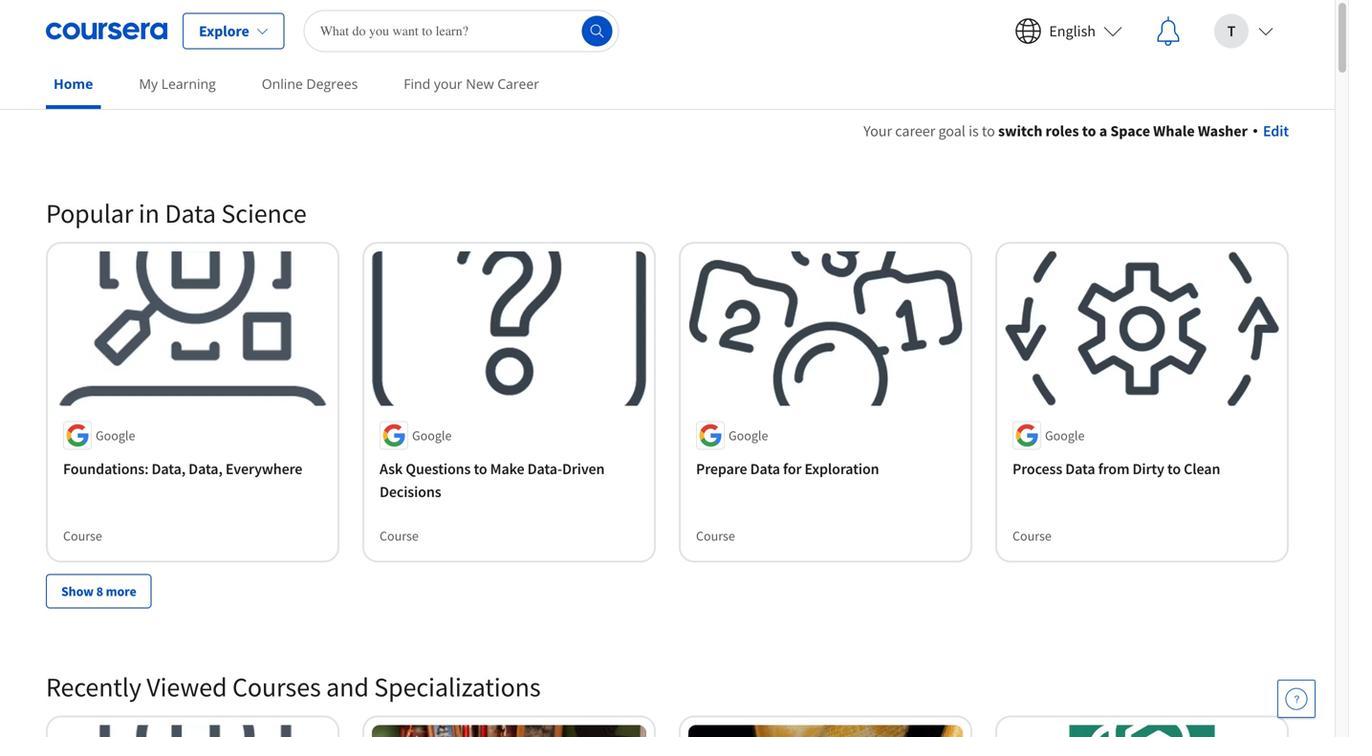 Task type: vqa. For each thing, say whether or not it's contained in the screenshot.
BANNER navigation
no



Task type: describe. For each thing, give the bounding box(es) containing it.
degrees
[[306, 75, 358, 93]]

is
[[969, 121, 979, 141]]

find your new career
[[404, 75, 539, 93]]

google for process
[[1046, 427, 1085, 444]]

more
[[106, 583, 136, 600]]

goal
[[939, 121, 966, 141]]

ask questions to make data-driven decisions link
[[380, 458, 639, 504]]

process
[[1013, 460, 1063, 479]]

edit
[[1264, 121, 1289, 141]]

online degrees
[[262, 75, 358, 93]]

whale
[[1154, 121, 1195, 141]]

recently viewed courses and specializations collection element
[[34, 639, 1301, 738]]

explore button
[[183, 13, 285, 49]]

new
[[466, 75, 494, 93]]

process data from dirty to clean link
[[1013, 458, 1272, 481]]

roles
[[1046, 121, 1080, 141]]

and
[[326, 670, 369, 704]]

home link
[[46, 62, 101, 109]]

foundations: data, data, everywhere
[[63, 460, 303, 479]]

foundations: data, data, everywhere link
[[63, 458, 322, 481]]

1 data, from the left
[[152, 460, 186, 479]]

decisions
[[380, 483, 441, 502]]

dirty
[[1133, 460, 1165, 479]]

edit button
[[1254, 120, 1289, 143]]

popular in data science
[[46, 197, 307, 230]]

t button
[[1200, 0, 1289, 62]]

popular
[[46, 197, 133, 230]]

foundations:
[[63, 460, 149, 479]]

show
[[61, 583, 94, 600]]

course for prepare data for exploration
[[696, 527, 735, 545]]

process data from dirty to clean
[[1013, 460, 1221, 479]]

course for foundations: data, data, everywhere
[[63, 527, 102, 545]]

home
[[54, 75, 93, 93]]

my learning link
[[131, 62, 224, 105]]

online
[[262, 75, 303, 93]]

google for prepare
[[729, 427, 769, 444]]

driven
[[562, 460, 605, 479]]

to left a
[[1083, 121, 1097, 141]]

coursera image
[[46, 16, 167, 46]]

8
[[96, 583, 103, 600]]

courses
[[232, 670, 321, 704]]

0 horizontal spatial data
[[165, 197, 216, 230]]

data-
[[528, 460, 562, 479]]

specializations
[[374, 670, 541, 704]]

t
[[1228, 22, 1236, 41]]

switch
[[999, 121, 1043, 141]]

your career goal is to switch roles to a space whale washer
[[864, 121, 1248, 141]]

to right dirty
[[1168, 460, 1181, 479]]

a
[[1100, 121, 1108, 141]]

show 8 more button
[[46, 574, 152, 609]]



Task type: locate. For each thing, give the bounding box(es) containing it.
data right "in"
[[165, 197, 216, 230]]

questions
[[406, 460, 471, 479]]

course down the process
[[1013, 527, 1052, 545]]

google for ask
[[412, 427, 452, 444]]

recently
[[46, 670, 141, 704]]

space
[[1111, 121, 1151, 141]]

data, left everywhere
[[189, 460, 223, 479]]

online degrees link
[[254, 62, 366, 105]]

google for foundations:
[[96, 427, 135, 444]]

google up questions
[[412, 427, 452, 444]]

explore
[[199, 22, 249, 41]]

What do you want to learn? text field
[[304, 10, 620, 52]]

2 data, from the left
[[189, 460, 223, 479]]

google up the foundations:
[[96, 427, 135, 444]]

4 google from the left
[[1046, 427, 1085, 444]]

google up prepare
[[729, 427, 769, 444]]

my
[[139, 75, 158, 93]]

science
[[221, 197, 307, 230]]

viewed
[[147, 670, 227, 704]]

4 course from the left
[[1013, 527, 1052, 545]]

data for process
[[1066, 460, 1096, 479]]

course up show
[[63, 527, 102, 545]]

english
[[1050, 22, 1096, 41]]

3 google from the left
[[729, 427, 769, 444]]

data left for on the bottom
[[751, 460, 781, 479]]

None search field
[[304, 10, 620, 52]]

1 google from the left
[[96, 427, 135, 444]]

for
[[783, 460, 802, 479]]

recently viewed courses and specializations
[[46, 670, 541, 704]]

data
[[165, 197, 216, 230], [751, 460, 781, 479], [1066, 460, 1096, 479]]

data, right the foundations:
[[152, 460, 186, 479]]

data for prepare
[[751, 460, 781, 479]]

to left the make
[[474, 460, 487, 479]]

1 horizontal spatial data
[[751, 460, 781, 479]]

ask questions to make data-driven decisions
[[380, 460, 605, 502]]

your
[[434, 75, 463, 93]]

2 google from the left
[[412, 427, 452, 444]]

course for ask questions to make data-driven decisions
[[380, 527, 419, 545]]

exploration
[[805, 460, 880, 479]]

google
[[96, 427, 135, 444], [412, 427, 452, 444], [729, 427, 769, 444], [1046, 427, 1085, 444]]

prepare data for exploration
[[696, 460, 880, 479]]

data,
[[152, 460, 186, 479], [189, 460, 223, 479]]

prepare data for exploration link
[[696, 458, 956, 481]]

popular in data science collection element
[[34, 165, 1301, 639]]

in
[[139, 197, 160, 230]]

ask
[[380, 460, 403, 479]]

english button
[[1000, 0, 1138, 62]]

from
[[1099, 460, 1130, 479]]

google up the process
[[1046, 427, 1085, 444]]

prepare
[[696, 460, 748, 479]]

to
[[982, 121, 996, 141], [1083, 121, 1097, 141], [474, 460, 487, 479], [1168, 460, 1181, 479]]

0 horizontal spatial data,
[[152, 460, 186, 479]]

data left from
[[1066, 460, 1096, 479]]

show 8 more
[[61, 583, 136, 600]]

to right is
[[982, 121, 996, 141]]

find your new career link
[[396, 62, 547, 105]]

course down decisions
[[380, 527, 419, 545]]

course
[[63, 527, 102, 545], [380, 527, 419, 545], [696, 527, 735, 545], [1013, 527, 1052, 545]]

2 horizontal spatial data
[[1066, 460, 1096, 479]]

my learning
[[139, 75, 216, 93]]

clean
[[1184, 460, 1221, 479]]

career
[[896, 121, 936, 141]]

to inside ask questions to make data-driven decisions
[[474, 460, 487, 479]]

make
[[490, 460, 525, 479]]

course down prepare
[[696, 527, 735, 545]]

learning
[[161, 75, 216, 93]]

everywhere
[[226, 460, 303, 479]]

2 course from the left
[[380, 527, 419, 545]]

help center image
[[1286, 688, 1309, 711]]

find
[[404, 75, 431, 93]]

1 course from the left
[[63, 527, 102, 545]]

main content containing popular in data science
[[0, 97, 1335, 738]]

1 horizontal spatial data,
[[189, 460, 223, 479]]

course for process data from dirty to clean
[[1013, 527, 1052, 545]]

washer
[[1198, 121, 1248, 141]]

3 course from the left
[[696, 527, 735, 545]]

career
[[498, 75, 539, 93]]

main content
[[0, 97, 1335, 738]]

your
[[864, 121, 893, 141]]



